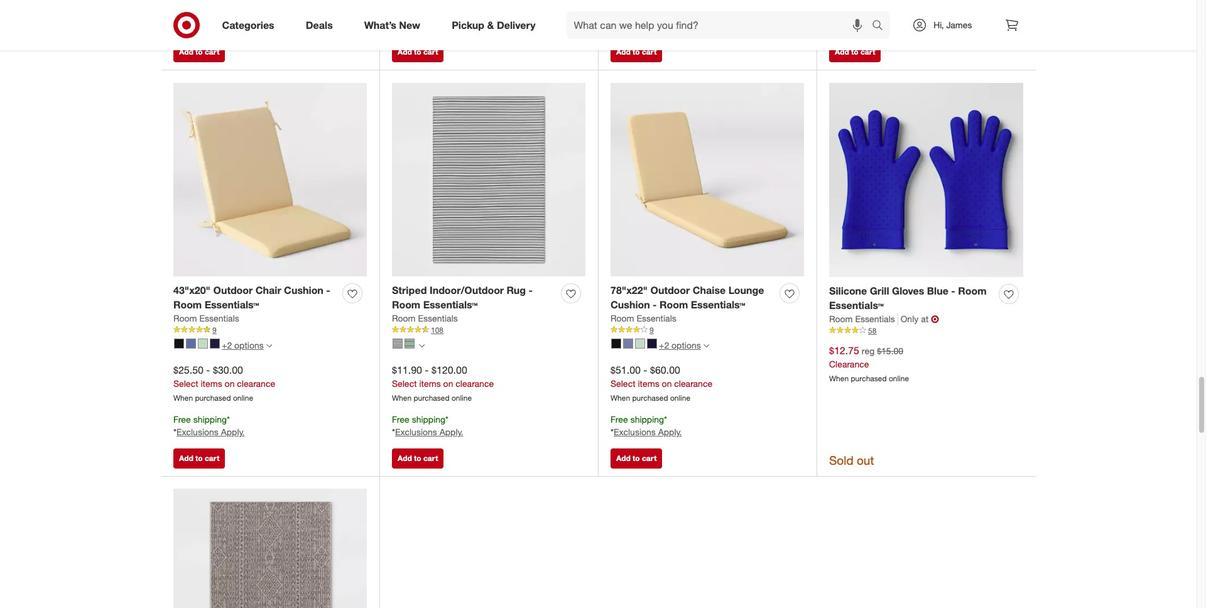 Task type: describe. For each thing, give the bounding box(es) containing it.
43"x20" outdoor chair cushion - room essentials™
[[173, 284, 330, 311]]

categories link
[[211, 11, 290, 39]]

all colors element
[[419, 342, 425, 349]]

chair
[[255, 284, 281, 297]]

all colors + 2 more colors image
[[266, 343, 272, 349]]

free for $25.50 - $30.00
[[173, 414, 191, 424]]

essentials for -
[[637, 313, 677, 323]]

What can we help you find? suggestions appear below search field
[[566, 11, 875, 39]]

$15.00
[[877, 345, 904, 356]]

items for $30.00
[[201, 378, 222, 389]]

on for $60.00
[[662, 378, 672, 389]]

all colors + 2 more colors element for $25.50 - $30.00
[[266, 342, 272, 349]]

when for 43"x20" outdoor chair cushion - room essentials™
[[173, 393, 193, 403]]

mint green image
[[198, 339, 208, 349]]

purchased for striped indoor/outdoor rug - room essentials™
[[414, 393, 450, 403]]

essentials™ inside 78"x22" outdoor chaise lounge cushion - room essentials™
[[691, 298, 746, 311]]

pickup & delivery link
[[441, 11, 551, 39]]

hi,
[[934, 19, 944, 30]]

clearance for $30.00
[[237, 378, 275, 389]]

clearance
[[829, 359, 869, 369]]

free shipping * * exclusions apply. for $120.00
[[392, 414, 463, 438]]

purchased for 43"x20" outdoor chair cushion - room essentials™
[[195, 393, 231, 403]]

room essentials link for room
[[173, 312, 239, 325]]

1 horizontal spatial * exclusions apply. not available in stores
[[611, 5, 697, 31]]

rug
[[507, 284, 526, 297]]

striped indoor/outdoor rug - room essentials™ link
[[392, 283, 556, 312]]

purchased for 78"x22" outdoor chaise lounge cushion - room essentials™
[[632, 393, 668, 403]]

- inside striped indoor/outdoor rug - room essentials™
[[529, 284, 533, 297]]

sold
[[829, 453, 854, 467]]

navy image for $30.00
[[210, 339, 220, 349]]

room essentials for -
[[611, 313, 677, 323]]

room inside room essentials only at ¬
[[829, 313, 853, 324]]

outdoor for room
[[651, 284, 690, 297]]

deals
[[306, 19, 333, 31]]

navy image for $60.00
[[647, 339, 657, 349]]

silicone grill gloves blue - room essentials™
[[829, 285, 987, 312]]

search
[[867, 20, 897, 32]]

silicone grill gloves blue - room essentials™ link
[[829, 284, 994, 313]]

shipping for $30.00
[[193, 414, 227, 424]]

9 link for essentials™
[[173, 325, 367, 336]]

online inside $12.75 reg $15.00 clearance when purchased online
[[889, 374, 909, 383]]

- inside $25.50 - $30.00 select items on clearance when purchased online
[[206, 364, 210, 376]]

striped indoor/outdoor rug - room essentials™
[[392, 284, 533, 311]]

black image
[[611, 339, 621, 349]]

58 link
[[829, 325, 1024, 336]]

room inside 78"x22" outdoor chaise lounge cushion - room essentials™
[[660, 298, 688, 311]]

$51.00
[[611, 364, 641, 376]]

- inside $11.90 - $120.00 select items on clearance when purchased online
[[425, 364, 429, 376]]

room inside silicone grill gloves blue - room essentials™
[[958, 285, 987, 297]]

+2 options for $25.50 - $30.00
[[222, 340, 264, 351]]

9 for essentials™
[[212, 325, 217, 335]]

select for $51.00 - $60.00
[[611, 378, 636, 389]]

blue image
[[623, 339, 633, 349]]

+2 for $30.00
[[222, 340, 232, 351]]

108 link
[[392, 325, 586, 336]]

- inside "$51.00 - $60.00 select items on clearance when purchased online"
[[644, 364, 648, 376]]

cushion inside 43"x20" outdoor chair cushion - room essentials™
[[284, 284, 323, 297]]

$25.50 - $30.00 select items on clearance when purchased online
[[173, 364, 275, 403]]

room essentials for essentials™
[[392, 313, 458, 323]]

essentials™ inside 43"x20" outdoor chair cushion - room essentials™
[[205, 298, 259, 311]]

blue
[[927, 285, 949, 297]]

outdoor for essentials™
[[213, 284, 253, 297]]

silicone
[[829, 285, 867, 297]]

what's new
[[364, 19, 420, 31]]

¬
[[931, 313, 939, 325]]

when for striped indoor/outdoor rug - room essentials™
[[392, 393, 412, 403]]

out
[[857, 453, 874, 467]]

58
[[868, 326, 877, 335]]

pickup
[[452, 19, 484, 31]]

striped
[[392, 284, 427, 297]]

essentials for room
[[199, 313, 239, 323]]

grill
[[870, 285, 889, 297]]

gloves
[[892, 285, 925, 297]]

options for $30.00
[[234, 340, 264, 351]]

on for $120.00
[[443, 378, 453, 389]]

room inside striped indoor/outdoor rug - room essentials™
[[392, 298, 420, 311]]

$11.90
[[392, 364, 422, 376]]

only
[[901, 313, 919, 324]]



Task type: vqa. For each thing, say whether or not it's contained in the screenshot.
the topmost Store info dropdown button
no



Task type: locate. For each thing, give the bounding box(es) containing it.
0 horizontal spatial items
[[201, 378, 222, 389]]

free shipping * * exclusions apply. down $11.90 - $120.00 select items on clearance when purchased online
[[392, 414, 463, 438]]

apply.
[[221, 5, 245, 15], [658, 5, 682, 15], [877, 5, 901, 16], [221, 427, 245, 438], [440, 427, 463, 438], [658, 427, 682, 438]]

-
[[326, 284, 330, 297], [529, 284, 533, 297], [952, 285, 956, 297], [653, 298, 657, 311], [206, 364, 210, 376], [425, 364, 429, 376], [644, 364, 648, 376]]

2 items from the left
[[419, 378, 441, 389]]

online for striped indoor/outdoor rug - room essentials™
[[452, 393, 472, 403]]

options for $60.00
[[672, 340, 701, 351]]

when down $25.50
[[173, 393, 193, 403]]

clearance down $60.00
[[674, 378, 713, 389]]

essentials™ down chair in the top of the page
[[205, 298, 259, 311]]

free
[[173, 414, 191, 424], [392, 414, 410, 424], [611, 414, 628, 424]]

items down $30.00
[[201, 378, 222, 389]]

9 link for room
[[611, 325, 804, 336]]

2 all colors + 2 more colors element from the left
[[704, 342, 709, 349]]

$25.50
[[173, 364, 204, 376]]

navy image
[[210, 339, 220, 349], [647, 339, 657, 349]]

essentials up 108 on the left bottom of the page
[[418, 313, 458, 323]]

james
[[947, 19, 972, 30]]

1 clearance from the left
[[237, 378, 275, 389]]

1 horizontal spatial 9
[[650, 325, 654, 335]]

clearance down $30.00
[[237, 378, 275, 389]]

room essentials link for -
[[611, 312, 677, 325]]

1 items from the left
[[201, 378, 222, 389]]

select down $51.00
[[611, 378, 636, 389]]

gray image
[[393, 339, 403, 349]]

select down $25.50
[[173, 378, 198, 389]]

2 +2 options from the left
[[659, 340, 701, 351]]

search button
[[867, 11, 897, 41]]

shipping for $120.00
[[412, 414, 446, 424]]

cushion
[[284, 284, 323, 297], [611, 298, 650, 311]]

+2 right mint green icon
[[222, 340, 232, 351]]

on inside $25.50 - $30.00 select items on clearance when purchased online
[[225, 378, 235, 389]]

3 free shipping * * exclusions apply. from the left
[[611, 414, 682, 438]]

2 9 link from the left
[[611, 325, 804, 336]]

cushion right chair in the top of the page
[[284, 284, 323, 297]]

purchased inside $11.90 - $120.00 select items on clearance when purchased online
[[414, 393, 450, 403]]

&
[[487, 19, 494, 31]]

when for 78"x22" outdoor chaise lounge cushion - room essentials™
[[611, 393, 630, 403]]

+2 options left all colors + 2 more colors icon
[[659, 340, 701, 351]]

when inside $12.75 reg $15.00 clearance when purchased online
[[829, 374, 849, 383]]

free down $51.00
[[611, 414, 628, 424]]

1 free from the left
[[173, 414, 191, 424]]

select for $11.90 - $120.00
[[392, 378, 417, 389]]

navy image right mint green icon
[[210, 339, 220, 349]]

0 horizontal spatial +2 options
[[222, 340, 264, 351]]

43"x20"
[[173, 284, 210, 297]]

shipping for $60.00
[[631, 414, 664, 424]]

2 horizontal spatial free shipping * * exclusions apply.
[[611, 414, 682, 438]]

0 horizontal spatial +2 options button
[[168, 335, 278, 356]]

essentials™ down "indoor/outdoor"
[[423, 298, 478, 311]]

online down $30.00
[[233, 393, 253, 403]]

sold out element
[[829, 452, 874, 469]]

1 all colors + 2 more colors element from the left
[[266, 342, 272, 349]]

at
[[921, 313, 929, 324]]

clearance for $120.00
[[456, 378, 494, 389]]

1 9 link from the left
[[173, 325, 367, 336]]

9 up $30.00
[[212, 325, 217, 335]]

78"x22" outdoor chaise lounge cushion - room essentials™ image
[[611, 83, 804, 276], [611, 83, 804, 276]]

exclusions
[[177, 5, 219, 15], [614, 5, 656, 15], [833, 5, 875, 16], [177, 427, 219, 438], [395, 427, 437, 438], [614, 427, 656, 438]]

room essentials up 108 on the left bottom of the page
[[392, 313, 458, 323]]

+2 options button for $60.00
[[606, 335, 715, 356]]

1 +2 options from the left
[[222, 340, 264, 351]]

3 items from the left
[[638, 378, 660, 389]]

add to cart button
[[173, 42, 225, 62], [392, 42, 444, 62], [611, 42, 662, 62], [829, 42, 881, 62], [173, 449, 225, 469], [392, 449, 444, 469], [611, 449, 662, 469]]

all colors image
[[419, 343, 425, 349]]

9 link
[[173, 325, 367, 336], [611, 325, 804, 336]]

when inside "$51.00 - $60.00 select items on clearance when purchased online"
[[611, 393, 630, 403]]

room essentials for room
[[173, 313, 239, 323]]

2 options from the left
[[672, 340, 701, 351]]

1 horizontal spatial navy image
[[647, 339, 657, 349]]

pickup & delivery
[[452, 19, 536, 31]]

- inside 78"x22" outdoor chaise lounge cushion - room essentials™
[[653, 298, 657, 311]]

0 horizontal spatial clearance
[[237, 378, 275, 389]]

1 room essentials from the left
[[173, 313, 239, 323]]

1 horizontal spatial on
[[443, 378, 453, 389]]

2 free from the left
[[392, 414, 410, 424]]

2 9 from the left
[[650, 325, 654, 335]]

green image
[[405, 339, 415, 349]]

online down $120.00
[[452, 393, 472, 403]]

what's new link
[[354, 11, 436, 39]]

0 horizontal spatial room essentials
[[173, 313, 239, 323]]

shipping down "$51.00 - $60.00 select items on clearance when purchased online"
[[631, 414, 664, 424]]

+2 options button up $30.00
[[168, 335, 278, 356]]

9 link up all colors + 2 more colors image
[[173, 325, 367, 336]]

43"x20" outdoor chair cushion - room essentials™ image
[[173, 83, 367, 276], [173, 83, 367, 276]]

1 horizontal spatial +2 options button
[[606, 335, 715, 356]]

blue image
[[186, 339, 196, 349]]

2 horizontal spatial select
[[611, 378, 636, 389]]

3 free from the left
[[611, 414, 628, 424]]

cushion inside 78"x22" outdoor chaise lounge cushion - room essentials™
[[611, 298, 650, 311]]

0 horizontal spatial navy image
[[210, 339, 220, 349]]

0 horizontal spatial outdoor
[[213, 284, 253, 297]]

0 horizontal spatial cushion
[[284, 284, 323, 297]]

essentials up mint green image
[[637, 313, 677, 323]]

2 +2 options button from the left
[[606, 335, 715, 356]]

1 horizontal spatial options
[[672, 340, 701, 351]]

1 horizontal spatial +2 options
[[659, 340, 701, 351]]

2 horizontal spatial clearance
[[674, 378, 713, 389]]

free shipping * * exclusions apply. for $30.00
[[173, 414, 245, 438]]

0 horizontal spatial all colors + 2 more colors element
[[266, 342, 272, 349]]

free for $51.00 - $60.00
[[611, 414, 628, 424]]

options left all colors + 2 more colors icon
[[672, 340, 701, 351]]

9
[[212, 325, 217, 335], [650, 325, 654, 335]]

essentials™ down chaise
[[691, 298, 746, 311]]

options left all colors + 2 more colors image
[[234, 340, 264, 351]]

all colors + 2 more colors image
[[704, 343, 709, 349]]

1 +2 options button from the left
[[168, 335, 278, 356]]

stores
[[236, 20, 260, 31], [454, 20, 479, 31], [673, 20, 697, 31], [892, 20, 916, 31]]

online inside "$51.00 - $60.00 select items on clearance when purchased online"
[[670, 393, 691, 403]]

free shipping * * exclusions apply. for $60.00
[[611, 414, 682, 438]]

1 outdoor from the left
[[213, 284, 253, 297]]

purchased inside $12.75 reg $15.00 clearance when purchased online
[[851, 374, 887, 383]]

2 horizontal spatial room essentials
[[611, 313, 677, 323]]

free shipping * * exclusions apply. down $25.50 - $30.00 select items on clearance when purchased online
[[173, 414, 245, 438]]

items inside "$51.00 - $60.00 select items on clearance when purchased online"
[[638, 378, 660, 389]]

1 9 from the left
[[212, 325, 217, 335]]

78"x22"
[[611, 284, 648, 297]]

room essentials up mint green icon
[[173, 313, 239, 323]]

2 horizontal spatial * exclusions apply. not available in stores
[[829, 5, 916, 31]]

essentials™ inside silicone grill gloves blue - room essentials™
[[829, 299, 884, 312]]

lounge
[[729, 284, 764, 297]]

online inside $25.50 - $30.00 select items on clearance when purchased online
[[233, 393, 253, 403]]

black image
[[174, 339, 184, 349]]

1 on from the left
[[225, 378, 235, 389]]

3 clearance from the left
[[674, 378, 713, 389]]

0 horizontal spatial +2
[[222, 340, 232, 351]]

1 horizontal spatial outdoor
[[651, 284, 690, 297]]

43"x20" outdoor chair cushion - room essentials™ link
[[173, 283, 337, 312]]

1 +2 from the left
[[222, 340, 232, 351]]

78"x22" outdoor chaise lounge cushion - room essentials™ link
[[611, 283, 775, 312]]

2 navy image from the left
[[647, 339, 657, 349]]

online down $15.00
[[889, 374, 909, 383]]

all colors + 2 more colors element down 43"x20" outdoor chair cushion - room essentials™ link at the left
[[266, 342, 272, 349]]

essentials™
[[205, 298, 259, 311], [423, 298, 478, 311], [691, 298, 746, 311], [829, 299, 884, 312]]

in
[[227, 20, 233, 31], [445, 20, 452, 31], [664, 20, 671, 31], [883, 20, 889, 31]]

2 outdoor from the left
[[651, 284, 690, 297]]

room essentials up mint green image
[[611, 313, 677, 323]]

- inside silicone grill gloves blue - room essentials™
[[952, 285, 956, 297]]

online for 78"x22" outdoor chaise lounge cushion - room essentials™
[[670, 393, 691, 403]]

room essentials link up 108 on the left bottom of the page
[[392, 312, 458, 325]]

1 horizontal spatial select
[[392, 378, 417, 389]]

items down $120.00
[[419, 378, 441, 389]]

when down $11.90
[[392, 393, 412, 403]]

items for $60.00
[[638, 378, 660, 389]]

free shipping * * exclusions apply.
[[173, 414, 245, 438], [392, 414, 463, 438], [611, 414, 682, 438]]

+2 right mint green image
[[659, 340, 669, 351]]

2 free shipping * * exclusions apply. from the left
[[392, 414, 463, 438]]

0 horizontal spatial * exclusions apply. not available in stores
[[173, 5, 260, 31]]

purchased down clearance
[[851, 374, 887, 383]]

1 horizontal spatial 9 link
[[611, 325, 804, 336]]

free down $25.50
[[173, 414, 191, 424]]

2 select from the left
[[392, 378, 417, 389]]

2 room essentials from the left
[[392, 313, 458, 323]]

0 horizontal spatial free
[[173, 414, 191, 424]]

when inside $11.90 - $120.00 select items on clearance when purchased online
[[392, 393, 412, 403]]

not
[[173, 20, 188, 31], [392, 20, 406, 31], [611, 20, 625, 31], [829, 20, 844, 31]]

purchased down $30.00
[[195, 393, 231, 403]]

3 on from the left
[[662, 378, 672, 389]]

essentials up mint green icon
[[199, 313, 239, 323]]

clearance for $60.00
[[674, 378, 713, 389]]

what's
[[364, 19, 396, 31]]

room essentials link
[[173, 312, 239, 325], [392, 312, 458, 325], [611, 312, 677, 325], [829, 313, 898, 325]]

cart
[[205, 47, 220, 57], [423, 47, 438, 57], [642, 47, 657, 57], [861, 47, 875, 57], [205, 454, 220, 463], [423, 454, 438, 463], [642, 454, 657, 463]]

9 for room
[[650, 325, 654, 335]]

when inside $25.50 - $30.00 select items on clearance when purchased online
[[173, 393, 193, 403]]

0 horizontal spatial free shipping * * exclusions apply.
[[173, 414, 245, 438]]

2 shipping from the left
[[412, 414, 446, 424]]

deals link
[[295, 11, 349, 39]]

essentials™ inside striped indoor/outdoor rug - room essentials™
[[423, 298, 478, 311]]

$12.75 reg $15.00 clearance when purchased online
[[829, 344, 909, 383]]

+2 options button for $30.00
[[168, 335, 278, 356]]

1 horizontal spatial cushion
[[611, 298, 650, 311]]

sold out
[[829, 453, 874, 467]]

1 options from the left
[[234, 340, 264, 351]]

+2 options for $51.00 - $60.00
[[659, 340, 701, 351]]

clearance
[[237, 378, 275, 389], [456, 378, 494, 389], [674, 378, 713, 389]]

9 link up all colors + 2 more colors icon
[[611, 325, 804, 336]]

items for $120.00
[[419, 378, 441, 389]]

0 horizontal spatial options
[[234, 340, 264, 351]]

on inside "$51.00 - $60.00 select items on clearance when purchased online"
[[662, 378, 672, 389]]

outdoor
[[213, 284, 253, 297], [651, 284, 690, 297]]

$51.00 - $60.00 select items on clearance when purchased online
[[611, 364, 713, 403]]

1 horizontal spatial +2
[[659, 340, 669, 351]]

room essentials link up 58
[[829, 313, 898, 325]]

2 horizontal spatial free
[[611, 414, 628, 424]]

+2 for $60.00
[[659, 340, 669, 351]]

0 horizontal spatial 9
[[212, 325, 217, 335]]

shipping down $11.90 - $120.00 select items on clearance when purchased online
[[412, 414, 446, 424]]

$120.00
[[432, 364, 467, 376]]

shipping
[[193, 414, 227, 424], [412, 414, 446, 424], [631, 414, 664, 424]]

select for $25.50 - $30.00
[[173, 378, 198, 389]]

+2 options left all colors + 2 more colors image
[[222, 340, 264, 351]]

add
[[179, 47, 193, 57], [398, 47, 412, 57], [616, 47, 631, 57], [835, 47, 849, 57], [179, 454, 193, 463], [398, 454, 412, 463], [616, 454, 631, 463]]

78"x22" outdoor chaise lounge cushion - room essentials™
[[611, 284, 764, 311]]

items down $60.00
[[638, 378, 660, 389]]

1 horizontal spatial shipping
[[412, 414, 446, 424]]

1 horizontal spatial free shipping * * exclusions apply.
[[392, 414, 463, 438]]

chaise
[[693, 284, 726, 297]]

9 up $60.00
[[650, 325, 654, 335]]

on down $120.00
[[443, 378, 453, 389]]

categories
[[222, 19, 274, 31]]

essentials for essentials™
[[418, 313, 458, 323]]

online down $60.00
[[670, 393, 691, 403]]

to
[[195, 47, 203, 57], [414, 47, 421, 57], [633, 47, 640, 57], [851, 47, 859, 57], [195, 454, 203, 463], [414, 454, 421, 463], [633, 454, 640, 463]]

+2 options button up $60.00
[[606, 335, 715, 356]]

purchased down $60.00
[[632, 393, 668, 403]]

shipping down $25.50 - $30.00 select items on clearance when purchased online
[[193, 414, 227, 424]]

2 horizontal spatial shipping
[[631, 414, 664, 424]]

when
[[829, 374, 849, 383], [173, 393, 193, 403], [392, 393, 412, 403], [611, 393, 630, 403]]

2 clearance from the left
[[456, 378, 494, 389]]

2 on from the left
[[443, 378, 453, 389]]

all colors + 2 more colors element for $51.00 - $60.00
[[704, 342, 709, 349]]

online for 43"x20" outdoor chair cushion - room essentials™
[[233, 393, 253, 403]]

*
[[173, 5, 177, 15], [611, 5, 614, 15], [829, 5, 833, 16], [227, 414, 230, 424], [446, 414, 449, 424], [664, 414, 667, 424], [173, 427, 177, 438], [392, 427, 395, 438], [611, 427, 614, 438]]

+2 options
[[222, 340, 264, 351], [659, 340, 701, 351]]

0 horizontal spatial 9 link
[[173, 325, 367, 336]]

1 horizontal spatial room essentials
[[392, 313, 458, 323]]

0 horizontal spatial select
[[173, 378, 198, 389]]

mint green image
[[635, 339, 645, 349]]

essentials up 58
[[855, 313, 895, 324]]

items inside $25.50 - $30.00 select items on clearance when purchased online
[[201, 378, 222, 389]]

on down $60.00
[[662, 378, 672, 389]]

$30.00
[[213, 364, 243, 376]]

1 navy image from the left
[[210, 339, 220, 349]]

on inside $11.90 - $120.00 select items on clearance when purchased online
[[443, 378, 453, 389]]

online inside $11.90 - $120.00 select items on clearance when purchased online
[[452, 393, 472, 403]]

available
[[190, 20, 224, 31], [409, 20, 443, 31], [627, 20, 661, 31], [846, 20, 880, 31]]

when down $51.00
[[611, 393, 630, 403]]

1 horizontal spatial clearance
[[456, 378, 494, 389]]

select inside "$51.00 - $60.00 select items on clearance when purchased online"
[[611, 378, 636, 389]]

essentials™ down silicone
[[829, 299, 884, 312]]

cushion down '78"x22"'
[[611, 298, 650, 311]]

$11.90 - $120.00 select items on clearance when purchased online
[[392, 364, 494, 403]]

1 horizontal spatial all colors + 2 more colors element
[[704, 342, 709, 349]]

1 vertical spatial cushion
[[611, 298, 650, 311]]

3 select from the left
[[611, 378, 636, 389]]

essentials inside room essentials only at ¬
[[855, 313, 895, 324]]

1 select from the left
[[173, 378, 198, 389]]

+2
[[222, 340, 232, 351], [659, 340, 669, 351]]

select down $11.90
[[392, 378, 417, 389]]

clearance inside $25.50 - $30.00 select items on clearance when purchased online
[[237, 378, 275, 389]]

2 horizontal spatial items
[[638, 378, 660, 389]]

purchased down $120.00
[[414, 393, 450, 403]]

1 shipping from the left
[[193, 414, 227, 424]]

on for $30.00
[[225, 378, 235, 389]]

room essentials only at ¬
[[829, 313, 939, 325]]

indoor/outdoor
[[430, 284, 504, 297]]

items inside $11.90 - $120.00 select items on clearance when purchased online
[[419, 378, 441, 389]]

navy image right mint green image
[[647, 339, 657, 349]]

room essentials link up mint green icon
[[173, 312, 239, 325]]

on down $30.00
[[225, 378, 235, 389]]

clearance inside "$51.00 - $60.00 select items on clearance when purchased online"
[[674, 378, 713, 389]]

purchased inside "$51.00 - $60.00 select items on clearance when purchased online"
[[632, 393, 668, 403]]

108
[[431, 325, 444, 335]]

$60.00
[[650, 364, 680, 376]]

room essentials
[[173, 313, 239, 323], [392, 313, 458, 323], [611, 313, 677, 323]]

striped indoor/outdoor rug - room essentials™ image
[[392, 83, 586, 276], [392, 83, 586, 276]]

select
[[173, 378, 198, 389], [392, 378, 417, 389], [611, 378, 636, 389]]

3 room essentials from the left
[[611, 313, 677, 323]]

2 +2 from the left
[[659, 340, 669, 351]]

hi, james
[[934, 19, 972, 30]]

when down clearance
[[829, 374, 849, 383]]

outdoor left chair in the top of the page
[[213, 284, 253, 297]]

free for $11.90 - $120.00
[[392, 414, 410, 424]]

reg
[[862, 345, 875, 356]]

silicone grill gloves blue - room essentials™ image
[[829, 83, 1024, 277], [829, 83, 1024, 277]]

delivery
[[497, 19, 536, 31]]

purchased inside $25.50 - $30.00 select items on clearance when purchased online
[[195, 393, 231, 403]]

0 horizontal spatial shipping
[[193, 414, 227, 424]]

room essentials link for essentials™
[[392, 312, 458, 325]]

1 horizontal spatial items
[[419, 378, 441, 389]]

1 free shipping * * exclusions apply. from the left
[[173, 414, 245, 438]]

outlined geo pattern outdoor rug neutral - threshold™ image
[[173, 489, 367, 608], [173, 489, 367, 608]]

3 shipping from the left
[[631, 414, 664, 424]]

clearance inside $11.90 - $120.00 select items on clearance when purchased online
[[456, 378, 494, 389]]

purchased
[[851, 374, 887, 383], [195, 393, 231, 403], [414, 393, 450, 403], [632, 393, 668, 403]]

all colors + 2 more colors element
[[266, 342, 272, 349], [704, 342, 709, 349]]

outdoor inside 43"x20" outdoor chair cushion - room essentials™
[[213, 284, 253, 297]]

exclusions apply. button
[[177, 4, 245, 17], [614, 4, 682, 17], [833, 5, 901, 17], [177, 426, 245, 439], [395, 426, 463, 439], [614, 426, 682, 439]]

0 vertical spatial cushion
[[284, 284, 323, 297]]

new
[[399, 19, 420, 31]]

outdoor inside 78"x22" outdoor chaise lounge cushion - room essentials™
[[651, 284, 690, 297]]

free down $11.90
[[392, 414, 410, 424]]

add to cart
[[179, 47, 220, 57], [398, 47, 438, 57], [616, 47, 657, 57], [835, 47, 875, 57], [179, 454, 220, 463], [398, 454, 438, 463], [616, 454, 657, 463]]

clearance down $120.00
[[456, 378, 494, 389]]

on
[[225, 378, 235, 389], [443, 378, 453, 389], [662, 378, 672, 389]]

0 horizontal spatial on
[[225, 378, 235, 389]]

online
[[889, 374, 909, 383], [233, 393, 253, 403], [452, 393, 472, 403], [670, 393, 691, 403]]

2 horizontal spatial on
[[662, 378, 672, 389]]

not available in stores
[[392, 20, 479, 31]]

+2 options button
[[168, 335, 278, 356], [606, 335, 715, 356]]

$12.75
[[829, 344, 860, 357]]

room
[[958, 285, 987, 297], [173, 298, 202, 311], [392, 298, 420, 311], [660, 298, 688, 311], [173, 313, 197, 323], [392, 313, 416, 323], [611, 313, 634, 323], [829, 313, 853, 324]]

1 horizontal spatial free
[[392, 414, 410, 424]]

select inside $25.50 - $30.00 select items on clearance when purchased online
[[173, 378, 198, 389]]

select inside $11.90 - $120.00 select items on clearance when purchased online
[[392, 378, 417, 389]]

room essentials link up mint green image
[[611, 312, 677, 325]]

room inside 43"x20" outdoor chair cushion - room essentials™
[[173, 298, 202, 311]]

outdoor left chaise
[[651, 284, 690, 297]]

- inside 43"x20" outdoor chair cushion - room essentials™
[[326, 284, 330, 297]]

items
[[201, 378, 222, 389], [419, 378, 441, 389], [638, 378, 660, 389]]

free shipping * * exclusions apply. down "$51.00 - $60.00 select items on clearance when purchased online"
[[611, 414, 682, 438]]

options
[[234, 340, 264, 351], [672, 340, 701, 351]]

* exclusions apply. not available in stores
[[173, 5, 260, 31], [611, 5, 697, 31], [829, 5, 916, 31]]

all colors + 2 more colors element down 78"x22" outdoor chaise lounge cushion - room essentials™ link at the right
[[704, 342, 709, 349]]



